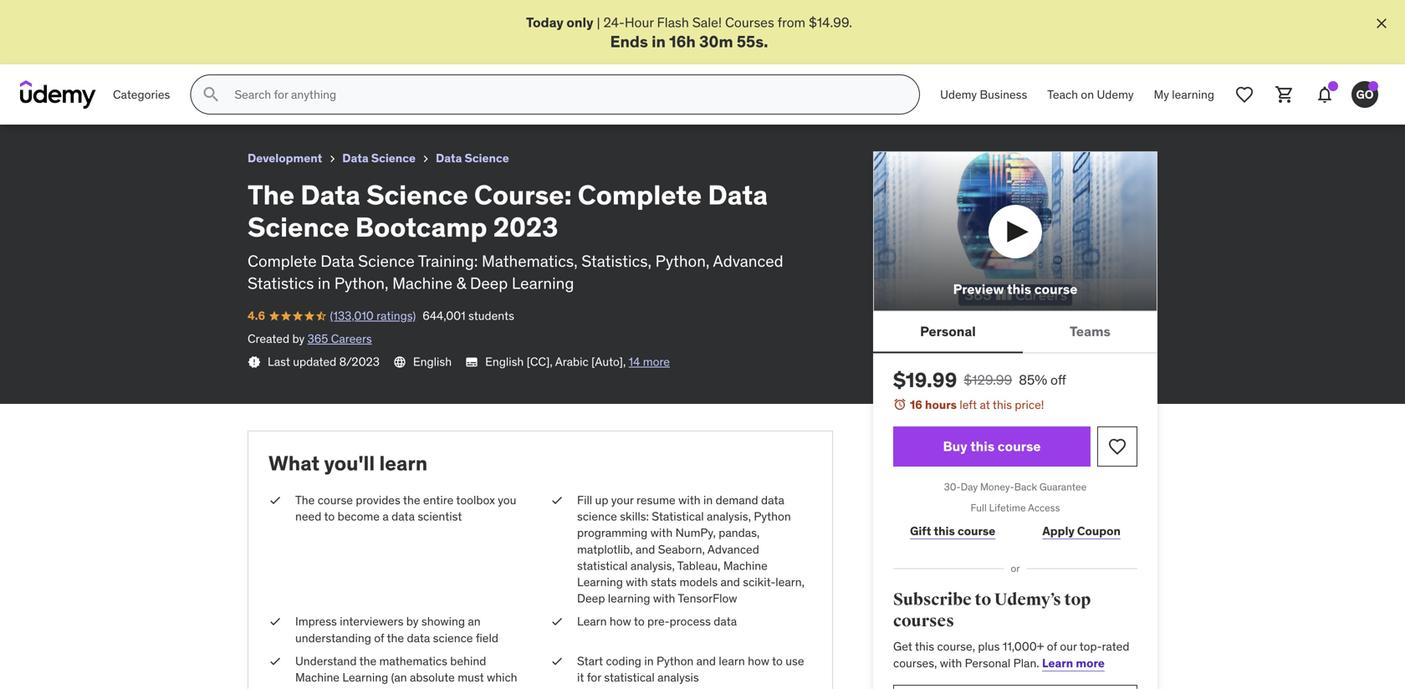 Task type: vqa. For each thing, say whether or not it's contained in the screenshot.
Get
yes



Task type: locate. For each thing, give the bounding box(es) containing it.
skills:
[[620, 509, 649, 524]]

this right gift
[[934, 524, 955, 539]]

0 vertical spatial learning
[[1172, 87, 1214, 102]]

machine inside the data science course: complete data science bootcamp 2023 complete data science training: mathematics, statistics, python, advanced statistics in python, machine & deep learning
[[392, 273, 453, 293]]

the down interviewers at bottom left
[[387, 631, 404, 646]]

0 horizontal spatial more
[[643, 354, 670, 369]]

learning inside fill up your resume with in demand data science skills: statistical analysis, python programming with numpy, pandas, matplotlib, and seaborn, advanced statistical analysis, tableau, machine learning with stats models and scikit-learn, deep learning with tensorflow
[[577, 575, 623, 590]]

this for gift
[[934, 524, 955, 539]]

0 horizontal spatial deep
[[470, 273, 508, 293]]

teach
[[1047, 87, 1078, 102]]

0 vertical spatial learn
[[577, 614, 607, 629]]

0 horizontal spatial the
[[248, 178, 295, 212]]

0 vertical spatial personal
[[920, 323, 976, 340]]

scikit-
[[743, 575, 776, 590]]

deep right &
[[470, 273, 508, 293]]

created
[[248, 331, 289, 346]]

with left the stats
[[626, 575, 648, 590]]

1 horizontal spatial learn
[[719, 654, 745, 669]]

1 horizontal spatial machine
[[392, 273, 453, 293]]

statistical down coding
[[604, 670, 655, 685]]

xsmall image
[[419, 152, 432, 166], [550, 492, 564, 509], [550, 614, 564, 630], [550, 653, 564, 670]]

the inside impress interviewers by showing an understanding of the data science field
[[387, 631, 404, 646]]

learn up provides
[[379, 451, 428, 476]]

learn for learn how to pre-process data
[[577, 614, 607, 629]]

learning down matplotlib,
[[577, 575, 623, 590]]

the inside the data science course: complete data science bootcamp 2023 complete data science training: mathematics, statistics, python, advanced statistics in python, machine & deep learning
[[248, 178, 295, 212]]

and up "tensorflow"
[[721, 575, 740, 590]]

in
[[652, 31, 666, 51], [318, 273, 331, 293], [703, 493, 713, 508], [644, 654, 654, 669]]

udemy right on
[[1097, 87, 1134, 102]]

1 vertical spatial more
[[1076, 656, 1105, 671]]

0 vertical spatial statistical
[[577, 558, 628, 573]]

xsmall image right development link
[[326, 152, 339, 166]]

1 vertical spatial the
[[387, 631, 404, 646]]

xsmall image for fill
[[550, 492, 564, 509]]

2 vertical spatial learning
[[342, 670, 388, 685]]

1 vertical spatial and
[[721, 575, 740, 590]]

by
[[292, 331, 305, 346], [406, 614, 419, 629]]

in left demand
[[703, 493, 713, 508]]

learning up learn how to pre-process data
[[608, 591, 650, 606]]

1 vertical spatial learn
[[719, 654, 745, 669]]

1 horizontal spatial more
[[1076, 656, 1105, 671]]

with
[[678, 493, 701, 508], [650, 525, 673, 541], [626, 575, 648, 590], [653, 591, 675, 606], [940, 656, 962, 671]]

to right the need
[[324, 509, 335, 524]]

1 horizontal spatial english
[[485, 354, 524, 369]]

course language image
[[393, 356, 406, 369]]

0 horizontal spatial by
[[292, 331, 305, 346]]

30-
[[944, 481, 961, 494]]

1 vertical spatial the
[[295, 493, 315, 508]]

personal down preview
[[920, 323, 976, 340]]

you have alerts image
[[1368, 81, 1378, 91]]

16 hours left at this price!
[[910, 397, 1044, 412]]

pre-
[[647, 614, 670, 629]]

1 horizontal spatial wishlist image
[[1235, 85, 1255, 105]]

1 vertical spatial personal
[[965, 656, 1011, 671]]

2 english from the left
[[485, 354, 524, 369]]

last
[[268, 354, 290, 369]]

0 horizontal spatial of
[[374, 631, 384, 646]]

courses
[[893, 611, 954, 632], [326, 686, 367, 689]]

development link
[[248, 148, 322, 169]]

notifications image
[[1315, 85, 1335, 105]]

1 horizontal spatial the
[[295, 493, 315, 508]]

learning inside fill up your resume with in demand data science skills: statistical analysis, python programming with numpy, pandas, matplotlib, and seaborn, advanced statistical analysis, tableau, machine learning with stats models and scikit-learn, deep learning with tensorflow
[[608, 591, 650, 606]]

2 horizontal spatial and
[[721, 575, 740, 590]]

only
[[567, 14, 593, 31]]

0 horizontal spatial udemy
[[940, 87, 977, 102]]

1 horizontal spatial science
[[577, 509, 617, 524]]

deep
[[470, 273, 508, 293], [577, 591, 605, 606]]

0 horizontal spatial courses
[[326, 686, 367, 689]]

learning
[[512, 273, 574, 293], [577, 575, 623, 590], [342, 670, 388, 685]]

python up "analysis"
[[657, 654, 694, 669]]

data right a
[[392, 509, 415, 524]]

this for preview
[[1007, 280, 1031, 298]]

data science link up the course: at the top of page
[[436, 148, 509, 169]]

python, right statistics,
[[655, 251, 710, 271]]

0 horizontal spatial data science
[[342, 151, 416, 166]]

python,
[[655, 251, 710, 271], [334, 273, 389, 293]]

learning down mathematics,
[[512, 273, 574, 293]]

python inside start coding in python and learn how to use it for statistical analysis
[[657, 654, 694, 669]]

0 vertical spatial learning
[[512, 273, 574, 293]]

1 vertical spatial machine
[[723, 558, 768, 573]]

2 horizontal spatial machine
[[723, 558, 768, 573]]

to left the use
[[772, 654, 783, 669]]

english right course language 'icon'
[[413, 354, 452, 369]]

data science link
[[342, 148, 416, 169], [436, 148, 509, 169]]

close image
[[1373, 15, 1390, 32]]

of down interviewers at bottom left
[[374, 631, 384, 646]]

1 horizontal spatial udemy
[[1097, 87, 1134, 102]]

xsmall image left understand
[[268, 653, 282, 670]]

1 vertical spatial deep
[[577, 591, 605, 606]]

teach on udemy link
[[1037, 75, 1144, 115]]

this up courses, in the right bottom of the page
[[915, 639, 934, 654]]

0 horizontal spatial machine
[[295, 670, 340, 685]]

statistical inside fill up your resume with in demand data science skills: statistical analysis, python programming with numpy, pandas, matplotlib, and seaborn, advanced statistical analysis, tableau, machine learning with stats models and scikit-learn, deep learning with tensorflow
[[577, 558, 628, 573]]

udemy image
[[20, 80, 96, 109]]

data science up the course: at the top of page
[[436, 151, 509, 166]]

learn left the use
[[719, 654, 745, 669]]

the up the need
[[295, 493, 315, 508]]

1 vertical spatial python,
[[334, 273, 389, 293]]

0 vertical spatial courses
[[893, 611, 954, 632]]

machine up other on the left bottom of page
[[295, 670, 340, 685]]

learn
[[379, 451, 428, 476], [719, 654, 745, 669]]

this inside get this course, plus 11,000+ of our top-rated courses, with personal plan.
[[915, 639, 934, 654]]

to inside start coding in python and learn how to use it for statistical analysis
[[772, 654, 783, 669]]

careers
[[331, 331, 372, 346]]

personal down plus
[[965, 656, 1011, 671]]

science down up at the left
[[577, 509, 617, 524]]

0 horizontal spatial learning
[[608, 591, 650, 606]]

plus
[[978, 639, 1000, 654]]

in right coding
[[644, 654, 654, 669]]

16h 30m 55s
[[669, 31, 764, 51]]

0 horizontal spatial complete
[[248, 251, 317, 271]]

the down development link
[[248, 178, 295, 212]]

with inside get this course, plus 11,000+ of our top-rated courses, with personal plan.
[[940, 656, 962, 671]]

courses down understand
[[326, 686, 367, 689]]

science down 'bootcamp'
[[358, 251, 415, 271]]

1 horizontal spatial of
[[1047, 639, 1057, 654]]

2 horizontal spatial learning
[[577, 575, 623, 590]]

created by 365 careers
[[248, 331, 372, 346]]

1 horizontal spatial courses
[[893, 611, 954, 632]]

complete up statistics,
[[578, 178, 702, 212]]

0 horizontal spatial english
[[413, 354, 452, 369]]

with down statistical
[[650, 525, 673, 541]]

this inside buy this course button
[[970, 438, 995, 455]]

how
[[610, 614, 631, 629], [748, 654, 770, 669]]

udemy left business
[[940, 87, 977, 102]]

data right demand
[[761, 493, 784, 508]]

my learning
[[1154, 87, 1214, 102]]

udemy
[[940, 87, 977, 102], [1097, 87, 1134, 102]]

personal inside get this course, plus 11,000+ of our top-rated courses, with personal plan.
[[965, 656, 1011, 671]]

training:
[[418, 251, 478, 271]]

courses inside subscribe to udemy's top courses
[[893, 611, 954, 632]]

1 horizontal spatial learning
[[512, 273, 574, 293]]

0 vertical spatial complete
[[578, 178, 702, 212]]

python up 'pandas,'
[[754, 509, 791, 524]]

course
[[1034, 280, 1078, 298], [998, 438, 1041, 455], [318, 493, 353, 508], [958, 524, 996, 539]]

0 vertical spatial machine
[[392, 273, 453, 293]]

deep inside the data science course: complete data science bootcamp 2023 complete data science training: mathematics, statistics, python, advanced statistics in python, machine & deep learning
[[470, 273, 508, 293]]

course up teams
[[1034, 280, 1078, 298]]

xsmall image left impress
[[268, 614, 282, 630]]

this inside the gift this course link
[[934, 524, 955, 539]]

ends
[[610, 31, 648, 51]]

2 vertical spatial machine
[[295, 670, 340, 685]]

tab list
[[873, 312, 1158, 353]]

course inside preview this course button
[[1034, 280, 1078, 298]]

and up "analysis"
[[696, 654, 716, 669]]

more down top- at the right bottom of page
[[1076, 656, 1105, 671]]

machine up scikit-
[[723, 558, 768, 573]]

coupon
[[1077, 524, 1121, 539]]

course down "full"
[[958, 524, 996, 539]]

1 vertical spatial how
[[748, 654, 770, 669]]

statistical
[[652, 509, 704, 524]]

1 english from the left
[[413, 354, 452, 369]]

machine down the training:
[[392, 273, 453, 293]]

with down the stats
[[653, 591, 675, 606]]

0 vertical spatial the
[[403, 493, 420, 508]]

1 vertical spatial learn
[[1042, 656, 1073, 671]]

data
[[342, 151, 369, 166], [436, 151, 462, 166], [300, 178, 360, 212], [708, 178, 768, 212], [321, 251, 354, 271]]

learn down our
[[1042, 656, 1073, 671]]

today only | 24-hour flash sale! courses from $14.99. ends in 16h 30m 55s .
[[526, 14, 852, 51]]

0 vertical spatial analysis,
[[707, 509, 751, 524]]

1 vertical spatial learning
[[608, 591, 650, 606]]

more right 14
[[643, 354, 670, 369]]

1 horizontal spatial how
[[748, 654, 770, 669]]

learning right my in the top right of the page
[[1172, 87, 1214, 102]]

wishlist image
[[1235, 85, 1255, 105], [1107, 437, 1128, 457]]

python, up (133,010 on the left top
[[334, 273, 389, 293]]

0 horizontal spatial python
[[657, 654, 694, 669]]

learning inside the data science course: complete data science bootcamp 2023 complete data science training: mathematics, statistics, python, advanced statistics in python, machine & deep learning
[[512, 273, 574, 293]]

xsmall image for understand
[[268, 653, 282, 670]]

what
[[268, 451, 320, 476]]

you
[[498, 493, 516, 508]]

0 vertical spatial advanced
[[713, 251, 783, 271]]

absolute
[[410, 670, 455, 685]]

english right the closed captions image
[[485, 354, 524, 369]]

and inside start coding in python and learn how to use it for statistical analysis
[[696, 654, 716, 669]]

the up the 'don't' on the left bottom
[[359, 654, 377, 669]]

0 vertical spatial how
[[610, 614, 631, 629]]

in up (133,010 on the left top
[[318, 273, 331, 293]]

xsmall image
[[326, 152, 339, 166], [248, 356, 261, 369], [268, 492, 282, 509], [268, 614, 282, 630], [268, 653, 282, 670]]

1 vertical spatial learning
[[577, 575, 623, 590]]

1 vertical spatial science
[[433, 631, 473, 646]]

it
[[577, 670, 584, 685]]

how left pre- on the bottom of the page
[[610, 614, 631, 629]]

english [cc], arabic [auto] , 14 more
[[485, 354, 670, 369]]

matplotlib,
[[577, 542, 633, 557]]

1 horizontal spatial analysis,
[[707, 509, 751, 524]]

$129.99
[[964, 371, 1012, 388]]

course inside the gift this course link
[[958, 524, 996, 539]]

complete up statistics
[[248, 251, 317, 271]]

courses inside understand the mathematics behind machine learning (an absolute must which other courses don't teach!)
[[326, 686, 367, 689]]

16
[[910, 397, 923, 412]]

1 horizontal spatial learn
[[1042, 656, 1073, 671]]

process
[[670, 614, 711, 629]]

1 horizontal spatial data science
[[436, 151, 509, 166]]

stats
[[651, 575, 677, 590]]

english for english
[[413, 354, 452, 369]]

0 horizontal spatial analysis,
[[631, 558, 675, 573]]

plan.
[[1013, 656, 1039, 671]]

course for gift this course
[[958, 524, 996, 539]]

0 horizontal spatial learn
[[577, 614, 607, 629]]

analysis,
[[707, 509, 751, 524], [631, 558, 675, 573]]

this inside preview this course button
[[1007, 280, 1031, 298]]

0 vertical spatial the
[[248, 178, 295, 212]]

1 vertical spatial wishlist image
[[1107, 437, 1128, 457]]

tab list containing personal
[[873, 312, 1158, 353]]

0 vertical spatial deep
[[470, 273, 508, 293]]

data down "tensorflow"
[[714, 614, 737, 629]]

0 vertical spatial python
[[754, 509, 791, 524]]

analysis, down demand
[[707, 509, 751, 524]]

with down course,
[[940, 656, 962, 671]]

start coding in python and learn how to use it for statistical analysis
[[577, 654, 804, 685]]

1 horizontal spatial deep
[[577, 591, 605, 606]]

what you'll learn
[[268, 451, 428, 476]]

course inside buy this course button
[[998, 438, 1041, 455]]

advanced
[[713, 251, 783, 271], [707, 542, 759, 557]]

the for data
[[248, 178, 295, 212]]

science
[[371, 151, 416, 166], [465, 151, 509, 166], [366, 178, 468, 212], [248, 210, 349, 244], [358, 251, 415, 271]]

1 vertical spatial advanced
[[707, 542, 759, 557]]

students
[[468, 308, 514, 323]]

8/2023
[[339, 354, 380, 369]]

left
[[960, 397, 977, 412]]

to left udemy's
[[975, 590, 991, 610]]

this right preview
[[1007, 280, 1031, 298]]

0 horizontal spatial data science link
[[342, 148, 416, 169]]

of left our
[[1047, 639, 1057, 654]]

1 horizontal spatial and
[[696, 654, 716, 669]]

udemy business link
[[930, 75, 1037, 115]]

0 horizontal spatial and
[[636, 542, 655, 557]]

deep down matplotlib,
[[577, 591, 605, 606]]

learn up start
[[577, 614, 607, 629]]

xsmall image for impress
[[268, 614, 282, 630]]

the left entire
[[403, 493, 420, 508]]

1 udemy from the left
[[940, 87, 977, 102]]

this right the buy
[[970, 438, 995, 455]]

in down the flash
[[652, 31, 666, 51]]

1 vertical spatial python
[[657, 654, 694, 669]]

course up become
[[318, 493, 353, 508]]

course up back
[[998, 438, 1041, 455]]

course:
[[474, 178, 572, 212]]

with up statistical
[[678, 493, 701, 508]]

&
[[456, 273, 466, 293]]

2 vertical spatial and
[[696, 654, 716, 669]]

ratings)
[[377, 308, 416, 323]]

of inside impress interviewers by showing an understanding of the data science field
[[374, 631, 384, 646]]

1 horizontal spatial complete
[[578, 178, 702, 212]]

$19.99
[[893, 368, 957, 393]]

0 vertical spatial by
[[292, 331, 305, 346]]

xsmall image down what
[[268, 492, 282, 509]]

learn inside start coding in python and learn how to use it for statistical analysis
[[719, 654, 745, 669]]

my
[[1154, 87, 1169, 102]]

data up mathematics in the left of the page
[[407, 631, 430, 646]]

complete
[[578, 178, 702, 212], [248, 251, 317, 271]]

apply coupon
[[1043, 524, 1121, 539]]

2 vertical spatial the
[[359, 654, 377, 669]]

udemy's
[[994, 590, 1061, 610]]

24-
[[603, 14, 625, 31]]

[auto]
[[591, 354, 623, 369]]

0 vertical spatial learn
[[379, 451, 428, 476]]

0 vertical spatial python,
[[655, 251, 710, 271]]

data science link up 'bootcamp'
[[342, 148, 416, 169]]

statistical down matplotlib,
[[577, 558, 628, 573]]

1 horizontal spatial learning
[[1172, 87, 1214, 102]]

bootcamp
[[355, 210, 487, 244]]

how left the use
[[748, 654, 770, 669]]

2 udemy from the left
[[1097, 87, 1134, 102]]

courses down subscribe
[[893, 611, 954, 632]]

by left 365
[[292, 331, 305, 346]]

4.6
[[248, 308, 265, 323]]

analysis, up the stats
[[631, 558, 675, 573]]

1 horizontal spatial by
[[406, 614, 419, 629]]

impress
[[295, 614, 337, 629]]

2 data science link from the left
[[436, 148, 509, 169]]

this
[[1007, 280, 1031, 298], [993, 397, 1012, 412], [970, 438, 995, 455], [934, 524, 955, 539], [915, 639, 934, 654]]

understand the mathematics behind machine learning (an absolute must which other courses don't teach!)
[[295, 654, 517, 689]]

1 horizontal spatial data science link
[[436, 148, 509, 169]]

which
[[487, 670, 517, 685]]

0 vertical spatial science
[[577, 509, 617, 524]]

hours
[[925, 397, 957, 412]]

by left showing
[[406, 614, 419, 629]]

1 vertical spatial by
[[406, 614, 419, 629]]

alarm image
[[893, 398, 907, 411]]

pandas,
[[719, 525, 760, 541]]

0 horizontal spatial learning
[[342, 670, 388, 685]]

0 horizontal spatial learn
[[379, 451, 428, 476]]

the inside understand the mathematics behind machine learning (an absolute must which other courses don't teach!)
[[359, 654, 377, 669]]

and down skills:
[[636, 542, 655, 557]]

1 vertical spatial statistical
[[604, 670, 655, 685]]

mathematics
[[379, 654, 447, 669]]

tensorflow
[[678, 591, 737, 606]]

0 horizontal spatial science
[[433, 631, 473, 646]]

by inside impress interviewers by showing an understanding of the data science field
[[406, 614, 419, 629]]

statistical
[[577, 558, 628, 573], [604, 670, 655, 685]]

0 vertical spatial more
[[643, 354, 670, 369]]

science down showing
[[433, 631, 473, 646]]

data science up 'bootcamp'
[[342, 151, 416, 166]]

0 horizontal spatial python,
[[334, 273, 389, 293]]

learning up the 'don't' on the left bottom
[[342, 670, 388, 685]]

the inside the course provides the entire toolbox you need to become a data scientist
[[295, 493, 315, 508]]

this right at
[[993, 397, 1012, 412]]

science up statistics
[[248, 210, 349, 244]]

1 vertical spatial courses
[[326, 686, 367, 689]]

|
[[597, 14, 600, 31]]

use
[[786, 654, 804, 669]]

1 horizontal spatial python
[[754, 509, 791, 524]]

0 vertical spatial and
[[636, 542, 655, 557]]

xsmall image left last
[[248, 356, 261, 369]]

statistics,
[[582, 251, 652, 271]]



Task type: describe. For each thing, give the bounding box(es) containing it.
1 horizontal spatial python,
[[655, 251, 710, 271]]

11,000+
[[1003, 639, 1044, 654]]

an
[[468, 614, 481, 629]]

course for buy this course
[[998, 438, 1041, 455]]

teams button
[[1023, 312, 1158, 352]]

deep inside fill up your resume with in demand data science skills: statistical analysis, python programming with numpy, pandas, matplotlib, and seaborn, advanced statistical analysis, tableau, machine learning with stats models and scikit-learn, deep learning with tensorflow
[[577, 591, 605, 606]]

the course provides the entire toolbox you need to become a data scientist
[[295, 493, 516, 524]]

0 vertical spatial wishlist image
[[1235, 85, 1255, 105]]

this for get
[[915, 639, 934, 654]]

categories
[[113, 87, 170, 102]]

data inside the course provides the entire toolbox you need to become a data scientist
[[392, 509, 415, 524]]

[cc], arabic
[[527, 354, 589, 369]]

courses
[[725, 14, 774, 31]]

or
[[1011, 562, 1020, 575]]

shopping cart with 0 items image
[[1275, 85, 1295, 105]]

(an
[[391, 670, 407, 685]]

course for preview this course
[[1034, 280, 1078, 298]]

demand
[[716, 493, 758, 508]]

644,001
[[423, 308, 466, 323]]

scientist
[[418, 509, 462, 524]]

preview
[[953, 280, 1004, 298]]

learn for learn more
[[1042, 656, 1073, 671]]

to left pre- on the bottom of the page
[[634, 614, 645, 629]]

buy this course button
[[893, 427, 1091, 467]]

guarantee
[[1040, 481, 1087, 494]]

course,
[[937, 639, 975, 654]]

on
[[1081, 87, 1094, 102]]

,
[[623, 354, 626, 369]]

learn how to pre-process data
[[577, 614, 737, 629]]

the inside the course provides the entire toolbox you need to become a data scientist
[[403, 493, 420, 508]]

2023
[[493, 210, 558, 244]]

xsmall image for last
[[248, 356, 261, 369]]

the for course
[[295, 493, 315, 508]]

.
[[764, 31, 768, 51]]

toolbox
[[456, 493, 495, 508]]

2 data science from the left
[[436, 151, 509, 166]]

interviewers
[[340, 614, 404, 629]]

hour
[[625, 14, 654, 31]]

development
[[248, 151, 322, 166]]

machine inside fill up your resume with in demand data science skills: statistical analysis, python programming with numpy, pandas, matplotlib, and seaborn, advanced statistical analysis, tableau, machine learning with stats models and scikit-learn, deep learning with tensorflow
[[723, 558, 768, 573]]

in inside the data science course: complete data science bootcamp 2023 complete data science training: mathematics, statistics, python, advanced statistics in python, machine & deep learning
[[318, 273, 331, 293]]

1 vertical spatial analysis,
[[631, 558, 675, 573]]

preview this course
[[953, 280, 1078, 298]]

submit search image
[[201, 85, 221, 105]]

course inside the course provides the entire toolbox you need to become a data scientist
[[318, 493, 353, 508]]

to inside subscribe to udemy's top courses
[[975, 590, 991, 610]]

resume
[[637, 493, 676, 508]]

(133,010 ratings)
[[330, 308, 416, 323]]

gift
[[910, 524, 931, 539]]

xsmall image for start
[[550, 653, 564, 670]]

top
[[1064, 590, 1091, 610]]

at
[[980, 397, 990, 412]]

models
[[680, 575, 718, 590]]

xsmall image for learn
[[550, 614, 564, 630]]

subscribe to udemy's top courses
[[893, 590, 1091, 632]]

become
[[338, 509, 380, 524]]

behind
[[450, 654, 486, 669]]

science inside fill up your resume with in demand data science skills: statistical analysis, python programming with numpy, pandas, matplotlib, and seaborn, advanced statistical analysis, tableau, machine learning with stats models and scikit-learn, deep learning with tensorflow
[[577, 509, 617, 524]]

to inside the course provides the entire toolbox you need to become a data scientist
[[324, 509, 335, 524]]

science up 'bootcamp'
[[371, 151, 416, 166]]

top-
[[1080, 639, 1102, 654]]

buy
[[943, 438, 967, 455]]

fill up your resume with in demand data science skills: statistical analysis, python programming with numpy, pandas, matplotlib, and seaborn, advanced statistical analysis, tableau, machine learning with stats models and scikit-learn, deep learning with tensorflow
[[577, 493, 805, 606]]

(133,010
[[330, 308, 374, 323]]

personal inside button
[[920, 323, 976, 340]]

science up the course: at the top of page
[[465, 151, 509, 166]]

today
[[526, 14, 564, 31]]

from
[[778, 14, 806, 31]]

must
[[458, 670, 484, 685]]

science up the training:
[[366, 178, 468, 212]]

udemy business
[[940, 87, 1027, 102]]

30-day money-back guarantee full lifetime access
[[944, 481, 1087, 514]]

in inside fill up your resume with in demand data science skills: statistical analysis, python programming with numpy, pandas, matplotlib, and seaborn, advanced statistical analysis, tableau, machine learning with stats models and scikit-learn, deep learning with tensorflow
[[703, 493, 713, 508]]

learn more
[[1042, 656, 1105, 671]]

apply
[[1043, 524, 1075, 539]]

programming
[[577, 525, 648, 541]]

showing
[[421, 614, 465, 629]]

365 careers link
[[307, 331, 372, 346]]

entire
[[423, 493, 454, 508]]

advanced inside fill up your resume with in demand data science skills: statistical analysis, python programming with numpy, pandas, matplotlib, and seaborn, advanced statistical analysis, tableau, machine learning with stats models and scikit-learn, deep learning with tensorflow
[[707, 542, 759, 557]]

0 horizontal spatial how
[[610, 614, 631, 629]]

get this course, plus 11,000+ of our top-rated courses, with personal plan.
[[893, 639, 1130, 671]]

data inside impress interviewers by showing an understanding of the data science field
[[407, 631, 430, 646]]

1 unread notification image
[[1328, 81, 1338, 91]]

you'll
[[324, 451, 375, 476]]

our
[[1060, 639, 1077, 654]]

provides
[[356, 493, 400, 508]]

1 data science from the left
[[342, 151, 416, 166]]

in inside today only | 24-hour flash sale! courses from $14.99. ends in 16h 30m 55s .
[[652, 31, 666, 51]]

1 data science link from the left
[[342, 148, 416, 169]]

numpy,
[[675, 525, 716, 541]]

python inside fill up your resume with in demand data science skills: statistical analysis, python programming with numpy, pandas, matplotlib, and seaborn, advanced statistical analysis, tableau, machine learning with stats models and scikit-learn, deep learning with tensorflow
[[754, 509, 791, 524]]

analysis
[[658, 670, 699, 685]]

full
[[971, 501, 987, 514]]

advanced inside the data science course: complete data science bootcamp 2023 complete data science training: mathematics, statistics, python, advanced statistics in python, machine & deep learning
[[713, 251, 783, 271]]

Search for anything text field
[[231, 80, 899, 109]]

teach!)
[[399, 686, 434, 689]]

teams
[[1070, 323, 1111, 340]]

statistical inside start coding in python and learn how to use it for statistical analysis
[[604, 670, 655, 685]]

up
[[595, 493, 608, 508]]

xsmall image for the
[[268, 492, 282, 509]]

of inside get this course, plus 11,000+ of our top-rated courses, with personal plan.
[[1047, 639, 1057, 654]]

data inside fill up your resume with in demand data science skills: statistical analysis, python programming with numpy, pandas, matplotlib, and seaborn, advanced statistical analysis, tableau, machine learning with stats models and scikit-learn, deep learning with tensorflow
[[761, 493, 784, 508]]

apply coupon button
[[1026, 515, 1138, 548]]

machine inside understand the mathematics behind machine learning (an absolute must which other courses don't teach!)
[[295, 670, 340, 685]]

learning inside understand the mathematics behind machine learning (an absolute must which other courses don't teach!)
[[342, 670, 388, 685]]

learn more link
[[1042, 656, 1105, 671]]

closed captions image
[[465, 355, 479, 369]]

0 horizontal spatial wishlist image
[[1107, 437, 1128, 457]]

science inside impress interviewers by showing an understanding of the data science field
[[433, 631, 473, 646]]

start
[[577, 654, 603, 669]]

how inside start coding in python and learn how to use it for statistical analysis
[[748, 654, 770, 669]]

tableau,
[[677, 558, 721, 573]]

understanding
[[295, 631, 371, 646]]

off
[[1051, 371, 1066, 388]]

1 vertical spatial complete
[[248, 251, 317, 271]]

this for buy
[[970, 438, 995, 455]]

get
[[893, 639, 912, 654]]

categories button
[[103, 75, 180, 115]]

in inside start coding in python and learn how to use it for statistical analysis
[[644, 654, 654, 669]]

learn,
[[776, 575, 805, 590]]

english for english [cc], arabic [auto] , 14 more
[[485, 354, 524, 369]]



